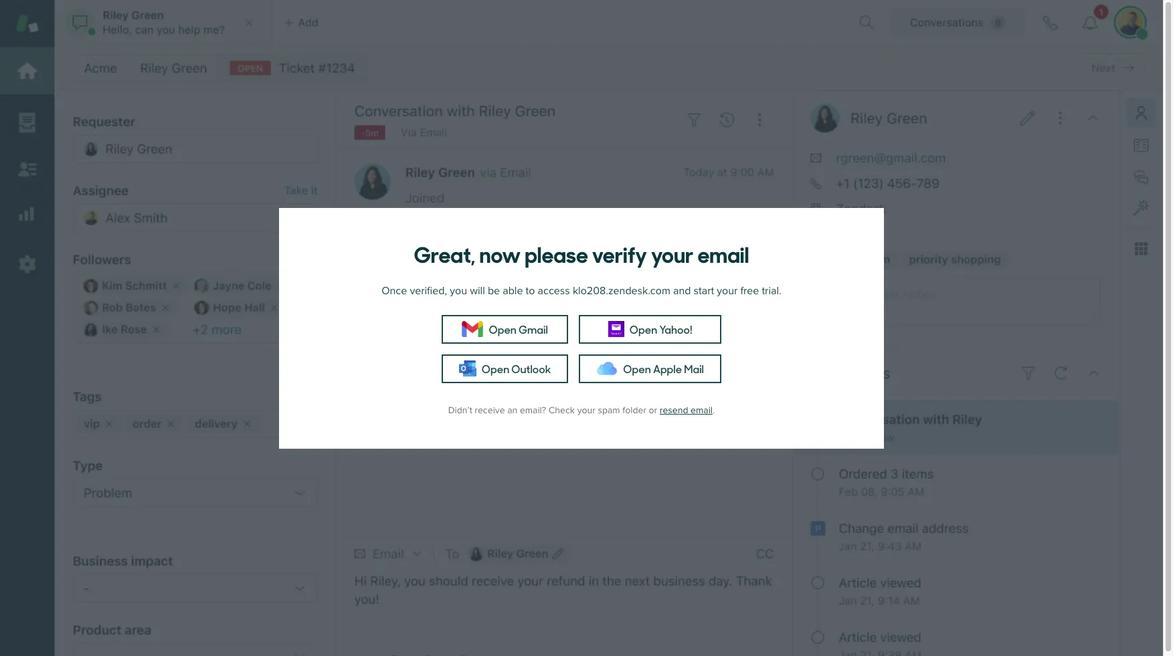 Task type: locate. For each thing, give the bounding box(es) containing it.
please
[[525, 237, 588, 269]]

once verified, you will be able to access klo208 .zendesk.com and start your free trial.
[[382, 284, 782, 298]]

gmail
[[519, 322, 548, 337]]

will
[[470, 284, 485, 298]]

0 vertical spatial your
[[717, 284, 738, 298]]

once
[[382, 284, 407, 298]]

to
[[526, 284, 535, 298]]

start
[[694, 284, 714, 298]]

outlook
[[512, 362, 551, 376]]

verify
[[592, 237, 647, 269]]

great, now please verify your email
[[414, 237, 749, 269]]

email?
[[520, 405, 546, 416]]

open inside open apple mail link
[[624, 362, 651, 376]]

open inside open outlook link
[[482, 362, 510, 376]]

open left apple
[[624, 362, 651, 376]]

open left outlook
[[482, 362, 510, 376]]

be
[[488, 284, 500, 298]]

check
[[549, 405, 575, 416]]

able
[[503, 284, 523, 298]]

1 horizontal spatial your
[[717, 284, 738, 298]]

open outlook
[[482, 362, 551, 376]]

open outlook link
[[442, 355, 569, 383]]

or
[[649, 405, 658, 416]]

your left 'spam'
[[578, 405, 596, 416]]

open
[[489, 322, 517, 337], [630, 322, 658, 337], [482, 362, 510, 376], [624, 362, 651, 376]]

open left gmail on the left of the page
[[489, 322, 517, 337]]

open inside open gmail link
[[489, 322, 517, 337]]

open gmail
[[489, 322, 548, 337]]

and
[[674, 284, 691, 298]]

open inside open yahoo! link
[[630, 322, 658, 337]]

receive
[[475, 405, 505, 416]]

open left yahoo!
[[630, 322, 658, 337]]

didn't receive an email? check your spam folder or resend email .
[[448, 405, 715, 416]]

great,
[[414, 237, 476, 269]]

1 vertical spatial your
[[578, 405, 596, 416]]

open apple mail
[[624, 362, 704, 376]]

your left free
[[717, 284, 738, 298]]

verified,
[[410, 284, 447, 298]]

yahoo!
[[660, 322, 693, 337]]

didn't
[[448, 405, 473, 416]]

0 horizontal spatial your
[[578, 405, 596, 416]]

your
[[717, 284, 738, 298], [578, 405, 596, 416]]

resend
[[660, 405, 689, 416]]

open for open yahoo!
[[630, 322, 658, 337]]



Task type: vqa. For each thing, say whether or not it's contained in the screenshot.
the bottom my
no



Task type: describe. For each thing, give the bounding box(es) containing it.
access
[[538, 284, 570, 298]]

open apple mail link
[[579, 355, 722, 383]]

open for open outlook
[[482, 362, 510, 376]]

folder
[[623, 405, 647, 416]]

open gmail link
[[442, 315, 569, 344]]

.zendesk.com
[[606, 284, 671, 298]]

your email
[[651, 237, 749, 269]]

now
[[480, 237, 521, 269]]

spam
[[598, 405, 620, 416]]

open yahoo!
[[630, 322, 693, 337]]

resend email link
[[660, 405, 713, 416]]

open for open apple mail
[[624, 362, 651, 376]]

apple
[[653, 362, 682, 376]]

product ui image
[[0, 0, 1164, 657]]

you
[[450, 284, 467, 298]]

an
[[508, 405, 518, 416]]

.
[[713, 405, 715, 416]]

email
[[691, 405, 713, 416]]

free
[[741, 284, 759, 298]]

mail
[[684, 362, 704, 376]]

trial.
[[762, 284, 782, 298]]

klo208
[[573, 284, 606, 298]]

open yahoo! link
[[579, 315, 722, 344]]

open for open gmail
[[489, 322, 517, 337]]



